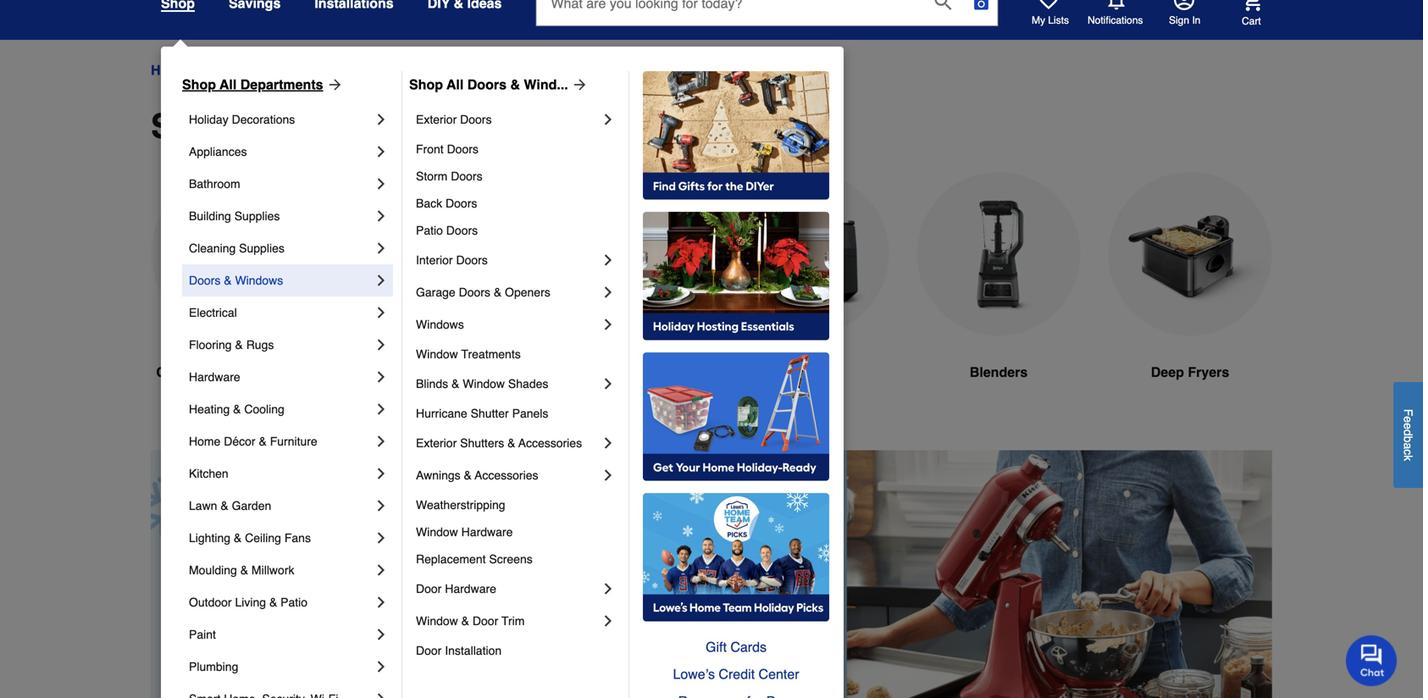 Task type: vqa. For each thing, say whether or not it's contained in the screenshot.
1st Load from the left
no



Task type: locate. For each thing, give the bounding box(es) containing it.
1 vertical spatial patio
[[281, 596, 308, 609]]

outdoor living & patio
[[189, 596, 308, 609]]

0 vertical spatial supplies
[[235, 209, 280, 223]]

2 vertical spatial hardware
[[445, 582, 497, 596]]

chevron right image
[[373, 111, 390, 128], [600, 111, 617, 128], [373, 143, 390, 160], [373, 240, 390, 257], [373, 272, 390, 289], [600, 284, 617, 301], [600, 316, 617, 333], [600, 435, 617, 452], [600, 467, 617, 484], [373, 562, 390, 579], [600, 581, 617, 598], [373, 626, 390, 643], [373, 659, 390, 675]]

lighting & ceiling fans link
[[189, 522, 373, 554]]

back
[[416, 197, 443, 210]]

doors down shop all doors & wind...
[[460, 113, 492, 126]]

chevron right image
[[373, 175, 390, 192], [373, 208, 390, 225], [600, 252, 617, 269], [373, 304, 390, 321], [373, 336, 390, 353], [373, 369, 390, 386], [600, 375, 617, 392], [373, 401, 390, 418], [373, 433, 390, 450], [373, 465, 390, 482], [373, 498, 390, 514], [373, 530, 390, 547], [373, 594, 390, 611], [600, 613, 617, 630], [373, 691, 390, 698]]

appliances link down decorations
[[189, 136, 373, 168]]

awnings & accessories link
[[416, 459, 600, 492]]

hardware up replacement screens
[[462, 525, 513, 539]]

& inside garage doors & openers link
[[494, 286, 502, 299]]

camera image
[[973, 0, 990, 12]]

interior doors link
[[416, 244, 600, 276]]

interior
[[416, 253, 453, 267]]

exterior doors
[[416, 113, 492, 126]]

2 fryers from the left
[[1189, 364, 1230, 380]]

chevron right image for garage doors & openers
[[600, 284, 617, 301]]

1 horizontal spatial patio
[[416, 224, 443, 237]]

& left cooling
[[233, 403, 241, 416]]

chevron right image for exterior doors
[[600, 111, 617, 128]]

windows inside 'link'
[[235, 274, 283, 287]]

2 all from the left
[[447, 77, 464, 92]]

& left ceiling
[[234, 531, 242, 545]]

0 vertical spatial exterior
[[416, 113, 457, 126]]

fryers for deep fryers
[[1189, 364, 1230, 380]]

0 vertical spatial hardware
[[189, 370, 240, 384]]

doors
[[468, 77, 507, 92], [460, 113, 492, 126], [447, 142, 479, 156], [451, 170, 483, 183], [446, 197, 477, 210], [446, 224, 478, 237], [456, 253, 488, 267], [189, 274, 221, 287], [459, 286, 491, 299]]

shop up "exterior doors"
[[409, 77, 443, 92]]

door installation
[[416, 644, 502, 658]]

sign in button
[[1170, 0, 1201, 27]]

1 vertical spatial small
[[151, 107, 241, 146]]

window inside window treatments link
[[416, 347, 458, 361]]

doors up storm doors
[[447, 142, 479, 156]]

& right lawn
[[221, 499, 229, 513]]

1 exterior from the top
[[416, 113, 457, 126]]

2 shop from the left
[[409, 77, 443, 92]]

window up the door installation
[[416, 614, 458, 628]]

supplies for cleaning supplies
[[239, 242, 285, 255]]

deep
[[1152, 364, 1185, 380]]

kitchen
[[189, 467, 229, 481]]

& right shutters
[[508, 436, 516, 450]]

shop for shop all doors & wind...
[[409, 77, 443, 92]]

small appliances down departments
[[151, 107, 430, 146]]

1 horizontal spatial all
[[447, 77, 464, 92]]

chevron right image for bathroom
[[373, 175, 390, 192]]

weatherstripping
[[416, 498, 506, 512]]

cleaning supplies
[[189, 242, 285, 255]]

chevron right image for awnings & accessories
[[600, 467, 617, 484]]

home for home
[[151, 62, 189, 78]]

chevron right image for window & door trim
[[600, 613, 617, 630]]

accessories down panels
[[519, 436, 582, 450]]

door for door hardware
[[416, 582, 442, 596]]

& inside window & door trim link
[[462, 614, 470, 628]]

chevron right image for hardware
[[373, 369, 390, 386]]

supplies for building supplies
[[235, 209, 280, 223]]

& down cleaning supplies
[[224, 274, 232, 287]]

holiday decorations
[[189, 113, 295, 126]]

all up 'holiday decorations'
[[220, 77, 237, 92]]

window
[[416, 347, 458, 361], [463, 377, 505, 391], [416, 525, 458, 539], [416, 614, 458, 628]]

shop up holiday
[[182, 77, 216, 92]]

& right the awnings
[[464, 469, 472, 482]]

patio doors
[[416, 224, 478, 237]]

supplies inside "cleaning supplies" link
[[239, 242, 285, 255]]

portable
[[361, 364, 415, 380]]

& right living
[[269, 596, 277, 609]]

& inside home décor & furniture link
[[259, 435, 267, 448]]

0 horizontal spatial shop
[[182, 77, 216, 92]]

1 vertical spatial appliances link
[[189, 136, 373, 168]]

0 vertical spatial small appliances
[[291, 62, 394, 78]]

0 vertical spatial windows
[[235, 274, 283, 287]]

0 vertical spatial accessories
[[519, 436, 582, 450]]

arrow right image for shop all doors & wind...
[[568, 76, 589, 93]]

lighting
[[189, 531, 231, 545]]

window inside window & door trim link
[[416, 614, 458, 628]]

& left "millwork"
[[240, 564, 248, 577]]

fryers right deep
[[1189, 364, 1230, 380]]

1 horizontal spatial shop
[[409, 77, 443, 92]]

accessories up weatherstripping link
[[475, 469, 539, 482]]

cart button
[[1219, 0, 1263, 28]]

all for doors
[[447, 77, 464, 92]]

building
[[189, 209, 231, 223]]

window inside blinds & window shades "link"
[[463, 377, 505, 391]]

0 horizontal spatial all
[[220, 77, 237, 92]]

arrow right image inside shop all departments link
[[323, 76, 344, 93]]

0 vertical spatial door
[[416, 582, 442, 596]]

door down replacement
[[416, 582, 442, 596]]

panels
[[512, 407, 549, 420]]

plumbing link
[[189, 651, 373, 683]]

moulding & millwork link
[[189, 554, 373, 587]]

air fryers
[[776, 364, 840, 380]]

countertop microwaves link
[[151, 172, 315, 423]]

chevron right image for holiday decorations
[[373, 111, 390, 128]]

get your home holiday-ready. image
[[643, 353, 830, 481]]

Search Query text field
[[537, 0, 922, 25]]

0 vertical spatial small
[[291, 62, 324, 78]]

door
[[416, 582, 442, 596], [473, 614, 499, 628], [416, 644, 442, 658]]

1 horizontal spatial home
[[189, 435, 221, 448]]

windows down "cleaning supplies" link
[[235, 274, 283, 287]]

1 horizontal spatial windows
[[416, 318, 464, 331]]

arrow right image inside "shop all doors & wind..." link
[[568, 76, 589, 93]]

0 vertical spatial home
[[151, 62, 189, 78]]

hardware down replacement screens
[[445, 582, 497, 596]]

holiday decorations link
[[189, 103, 373, 136]]

window up replacement
[[416, 525, 458, 539]]

home décor & furniture
[[189, 435, 318, 448]]

all up "exterior doors"
[[447, 77, 464, 92]]

1 shop from the left
[[182, 77, 216, 92]]

small up holiday decorations link
[[291, 62, 324, 78]]

all
[[220, 77, 237, 92], [447, 77, 464, 92]]

back doors link
[[416, 190, 617, 217]]

small
[[291, 62, 324, 78], [151, 107, 241, 146]]

doors down storm doors
[[446, 197, 477, 210]]

door left the installation
[[416, 644, 442, 658]]

1 vertical spatial accessories
[[475, 469, 539, 482]]

electrical
[[189, 306, 237, 320]]

doors up garage doors & openers
[[456, 253, 488, 267]]

plumbing
[[189, 660, 238, 674]]

0 horizontal spatial arrow right image
[[323, 76, 344, 93]]

1 horizontal spatial fryers
[[1189, 364, 1230, 380]]

f
[[1402, 409, 1416, 416]]

None search field
[[536, 0, 999, 42]]

& inside flooring & rugs link
[[235, 338, 243, 352]]

b
[[1402, 436, 1416, 443]]

doors for exterior
[[460, 113, 492, 126]]

home
[[151, 62, 189, 78], [189, 435, 221, 448]]

home for home décor & furniture
[[189, 435, 221, 448]]

& inside the lighting & ceiling fans 'link'
[[234, 531, 242, 545]]

arrow right image up holiday decorations link
[[323, 76, 344, 93]]

heating & cooling link
[[189, 393, 373, 425]]

supplies up cleaning supplies
[[235, 209, 280, 223]]

& inside the outdoor living & patio 'link'
[[269, 596, 277, 609]]

e
[[1402, 416, 1416, 423], [1402, 423, 1416, 429]]

c
[[1402, 449, 1416, 455]]

lawn & garden link
[[189, 490, 373, 522]]

portable ice makers link
[[342, 172, 507, 423]]

1 vertical spatial home
[[189, 435, 221, 448]]

toaster
[[570, 364, 618, 380]]

chevron right image for electrical
[[373, 304, 390, 321]]

1 all from the left
[[220, 77, 237, 92]]

cards
[[731, 639, 767, 655]]

patio down back
[[416, 224, 443, 237]]

& right blinds
[[452, 377, 460, 391]]

0 horizontal spatial patio
[[281, 596, 308, 609]]

doors for garage
[[459, 286, 491, 299]]

0 horizontal spatial small
[[151, 107, 241, 146]]

accessories
[[519, 436, 582, 450], [475, 469, 539, 482]]

window up hurricane shutter panels
[[463, 377, 505, 391]]

patio up the paint link
[[281, 596, 308, 609]]

chevron right image for lawn & garden
[[373, 498, 390, 514]]

windows
[[235, 274, 283, 287], [416, 318, 464, 331]]

air fryers link
[[726, 172, 890, 423]]

1 vertical spatial small appliances
[[151, 107, 430, 146]]

home link
[[151, 60, 189, 81]]

décor
[[224, 435, 256, 448]]

holiday
[[189, 113, 229, 126]]

e up d
[[1402, 416, 1416, 423]]

shop
[[182, 77, 216, 92], [409, 77, 443, 92]]

outdoor
[[189, 596, 232, 609]]

1 horizontal spatial arrow right image
[[568, 76, 589, 93]]

doors down the back doors
[[446, 224, 478, 237]]

1 arrow right image from the left
[[323, 76, 344, 93]]

small appliances up holiday decorations link
[[291, 62, 394, 78]]

my lists link
[[1032, 0, 1070, 27]]

door left trim
[[473, 614, 499, 628]]

a silver-colored new air portable ice maker. image
[[342, 172, 507, 336]]

supplies up doors & windows 'link'
[[239, 242, 285, 255]]

0 horizontal spatial windows
[[235, 274, 283, 287]]

appliances link up 'holiday decorations'
[[203, 60, 276, 81]]

exterior up front at the top left
[[416, 113, 457, 126]]

1 fryers from the left
[[798, 364, 840, 380]]

doors & windows
[[189, 274, 283, 287]]

window for &
[[416, 614, 458, 628]]

fryers for air fryers
[[798, 364, 840, 380]]

& inside awnings & accessories link
[[464, 469, 472, 482]]

heating & cooling
[[189, 403, 285, 416]]

& left 'wind...'
[[511, 77, 520, 92]]

0 horizontal spatial fryers
[[798, 364, 840, 380]]

doors down "cleaning"
[[189, 274, 221, 287]]

& right "décor"
[[259, 435, 267, 448]]

toaster ovens link
[[534, 172, 698, 423]]

chevron right image for appliances
[[373, 143, 390, 160]]

arrow right image
[[323, 76, 344, 93], [568, 76, 589, 93]]

advertisement region
[[151, 450, 1273, 698]]

decorations
[[232, 113, 295, 126]]

& left 'openers'
[[494, 286, 502, 299]]

installation
[[445, 644, 502, 658]]

f e e d b a c k
[[1402, 409, 1416, 461]]

storm doors
[[416, 170, 483, 183]]

a gray ninja blender. image
[[917, 172, 1081, 336]]

1 vertical spatial hardware
[[462, 525, 513, 539]]

window for hardware
[[416, 525, 458, 539]]

exterior
[[416, 113, 457, 126], [416, 436, 457, 450]]

small up bathroom
[[151, 107, 241, 146]]

doors & windows link
[[189, 264, 373, 297]]

2 exterior from the top
[[416, 436, 457, 450]]

e up b
[[1402, 423, 1416, 429]]

2 vertical spatial door
[[416, 644, 442, 658]]

supplies inside building supplies link
[[235, 209, 280, 223]]

all for departments
[[220, 77, 237, 92]]

windows down garage
[[416, 318, 464, 331]]

patio inside 'link'
[[281, 596, 308, 609]]

sign
[[1170, 14, 1190, 26]]

1 vertical spatial exterior
[[416, 436, 457, 450]]

shutters
[[460, 436, 505, 450]]

window for treatments
[[416, 347, 458, 361]]

chevron right image for plumbing
[[373, 659, 390, 675]]

doors down the front doors
[[451, 170, 483, 183]]

shop all departments
[[182, 77, 323, 92]]

storm doors link
[[416, 163, 617, 190]]

fryers right air
[[798, 364, 840, 380]]

exterior down hurricane
[[416, 436, 457, 450]]

window up ice
[[416, 347, 458, 361]]

door hardware
[[416, 582, 497, 596]]

2 arrow right image from the left
[[568, 76, 589, 93]]

chevron right image for exterior shutters & accessories
[[600, 435, 617, 452]]

chevron right image for paint
[[373, 626, 390, 643]]

lowe's home improvement cart image
[[1243, 0, 1263, 11]]

& left 'rugs' at the left
[[235, 338, 243, 352]]

doors right garage
[[459, 286, 491, 299]]

windows link
[[416, 309, 600, 341]]

appliances up 'holiday decorations'
[[203, 62, 276, 78]]

replacement screens
[[416, 553, 533, 566]]

0 horizontal spatial home
[[151, 62, 189, 78]]

makers
[[442, 364, 488, 380]]

building supplies
[[189, 209, 280, 223]]

arrow right image up exterior doors link
[[568, 76, 589, 93]]

hardware down flooring
[[189, 370, 240, 384]]

bathroom
[[189, 177, 240, 191]]

1 vertical spatial supplies
[[239, 242, 285, 255]]

window inside 'window hardware' link
[[416, 525, 458, 539]]

heating
[[189, 403, 230, 416]]

& up the door installation
[[462, 614, 470, 628]]



Task type: describe. For each thing, give the bounding box(es) containing it.
k
[[1402, 455, 1416, 461]]

lowe's home improvement notification center image
[[1107, 0, 1127, 10]]

doors for patio
[[446, 224, 478, 237]]

chevron right image for door hardware
[[600, 581, 617, 598]]

exterior doors link
[[416, 103, 600, 136]]

moulding & millwork
[[189, 564, 295, 577]]

treatments
[[462, 347, 521, 361]]

doors inside 'link'
[[189, 274, 221, 287]]

doors for interior
[[456, 253, 488, 267]]

cart
[[1243, 15, 1262, 27]]

lowe's credit center
[[673, 667, 800, 682]]

chevron right image for kitchen
[[373, 465, 390, 482]]

chevron right image for doors & windows
[[373, 272, 390, 289]]

exterior shutters & accessories link
[[416, 427, 600, 459]]

chevron right image for flooring & rugs
[[373, 336, 390, 353]]

blenders
[[970, 364, 1028, 380]]

arrow right image
[[1242, 590, 1259, 607]]

openers
[[505, 286, 551, 299]]

holiday hosting essentials. image
[[643, 212, 830, 341]]

shop all doors & wind...
[[409, 77, 568, 92]]

a gray and stainless steel ninja air fryer. image
[[726, 172, 890, 336]]

flooring & rugs link
[[189, 329, 373, 361]]

& inside heating & cooling 'link'
[[233, 403, 241, 416]]

toaster ovens
[[570, 364, 663, 380]]

lawn
[[189, 499, 217, 513]]

living
[[235, 596, 266, 609]]

doors up exterior doors link
[[468, 77, 507, 92]]

0 vertical spatial appliances link
[[203, 60, 276, 81]]

chevron right image for lighting & ceiling fans
[[373, 530, 390, 547]]

exterior for exterior shutters & accessories
[[416, 436, 457, 450]]

search image
[[935, 0, 952, 10]]

hardware for window hardware
[[462, 525, 513, 539]]

a black and stainless steel countertop microwave. image
[[151, 172, 315, 336]]

outdoor living & patio link
[[189, 587, 373, 619]]

1 vertical spatial door
[[473, 614, 499, 628]]

trim
[[502, 614, 525, 628]]

1 horizontal spatial small
[[291, 62, 324, 78]]

fans
[[285, 531, 311, 545]]

a chefman stainless steel deep fryer. image
[[1109, 172, 1273, 336]]

millwork
[[252, 564, 295, 577]]

window treatments
[[416, 347, 521, 361]]

air
[[776, 364, 795, 380]]

blinds & window shades
[[416, 377, 549, 391]]

lowe's home improvement account image
[[1175, 0, 1195, 10]]

lowe's home team holiday picks. image
[[643, 493, 830, 622]]

garden
[[232, 499, 271, 513]]

blenders link
[[917, 172, 1081, 423]]

my
[[1032, 14, 1046, 26]]

& inside blinds & window shades "link"
[[452, 377, 460, 391]]

gift
[[706, 639, 727, 655]]

2 e from the top
[[1402, 423, 1416, 429]]

exterior shutters & accessories
[[416, 436, 582, 450]]

replacement
[[416, 553, 486, 566]]

chevron right image for moulding & millwork
[[373, 562, 390, 579]]

chevron right image for cleaning supplies
[[373, 240, 390, 257]]

interior doors
[[416, 253, 488, 267]]

lists
[[1049, 14, 1070, 26]]

electrical link
[[189, 297, 373, 329]]

small appliances link
[[291, 60, 394, 81]]

sign in
[[1170, 14, 1201, 26]]

appliances right departments
[[328, 62, 394, 78]]

0 vertical spatial patio
[[416, 224, 443, 237]]

front doors link
[[416, 136, 617, 163]]

storm
[[416, 170, 448, 183]]

shop for shop all departments
[[182, 77, 216, 92]]

cleaning supplies link
[[189, 232, 373, 264]]

awnings
[[416, 469, 461, 482]]

in
[[1193, 14, 1201, 26]]

front doors
[[416, 142, 479, 156]]

shutter
[[471, 407, 509, 420]]

& inside exterior shutters & accessories link
[[508, 436, 516, 450]]

door for door installation
[[416, 644, 442, 658]]

kitchen link
[[189, 458, 373, 490]]

shop all departments link
[[182, 75, 344, 95]]

a
[[1402, 443, 1416, 449]]

chevron right image for heating & cooling
[[373, 401, 390, 418]]

ice
[[419, 364, 438, 380]]

find gifts for the diyer. image
[[643, 71, 830, 200]]

weatherstripping link
[[416, 492, 617, 519]]

garage doors & openers link
[[416, 276, 600, 309]]

chevron right image for windows
[[600, 316, 617, 333]]

doors for back
[[446, 197, 477, 210]]

chat invite button image
[[1347, 635, 1398, 687]]

& inside the moulding & millwork link
[[240, 564, 248, 577]]

lawn & garden
[[189, 499, 271, 513]]

lowe's home improvement lists image
[[1039, 0, 1059, 10]]

arrow right image for shop all departments
[[323, 76, 344, 93]]

chevron right image for interior doors
[[600, 252, 617, 269]]

chevron right image for outdoor living & patio
[[373, 594, 390, 611]]

doors for front
[[447, 142, 479, 156]]

ceiling
[[245, 531, 281, 545]]

window hardware
[[416, 525, 513, 539]]

appliances up bathroom
[[189, 145, 247, 158]]

doors for storm
[[451, 170, 483, 183]]

flooring
[[189, 338, 232, 352]]

chevron right image for home décor & furniture
[[373, 433, 390, 450]]

cooling
[[244, 403, 285, 416]]

f e e d b a c k button
[[1394, 382, 1424, 488]]

awnings & accessories
[[416, 469, 539, 482]]

moulding
[[189, 564, 237, 577]]

patio doors link
[[416, 217, 617, 244]]

blinds & window shades link
[[416, 368, 600, 400]]

bathroom link
[[189, 168, 373, 200]]

hurricane shutter panels
[[416, 407, 549, 420]]

microwaves
[[233, 364, 310, 380]]

a stainless steel toaster oven. image
[[534, 172, 698, 336]]

lowe's
[[673, 667, 715, 682]]

hardware for door hardware
[[445, 582, 497, 596]]

door hardware link
[[416, 573, 600, 605]]

gift cards
[[706, 639, 767, 655]]

credit
[[719, 667, 755, 682]]

wind...
[[524, 77, 568, 92]]

garage doors & openers
[[416, 286, 551, 299]]

& inside "shop all doors & wind..." link
[[511, 77, 520, 92]]

window hardware link
[[416, 519, 617, 546]]

door installation link
[[416, 637, 617, 664]]

chevron right image for building supplies
[[373, 208, 390, 225]]

front
[[416, 142, 444, 156]]

exterior for exterior doors
[[416, 113, 457, 126]]

appliances down "small appliances" link
[[250, 107, 430, 146]]

1 vertical spatial windows
[[416, 318, 464, 331]]

flooring & rugs
[[189, 338, 274, 352]]

1 e from the top
[[1402, 416, 1416, 423]]

furniture
[[270, 435, 318, 448]]

& inside doors & windows 'link'
[[224, 274, 232, 287]]

& inside the lawn & garden link
[[221, 499, 229, 513]]

chevron right image for blinds & window shades
[[600, 375, 617, 392]]

lighting & ceiling fans
[[189, 531, 311, 545]]

garage
[[416, 286, 456, 299]]



